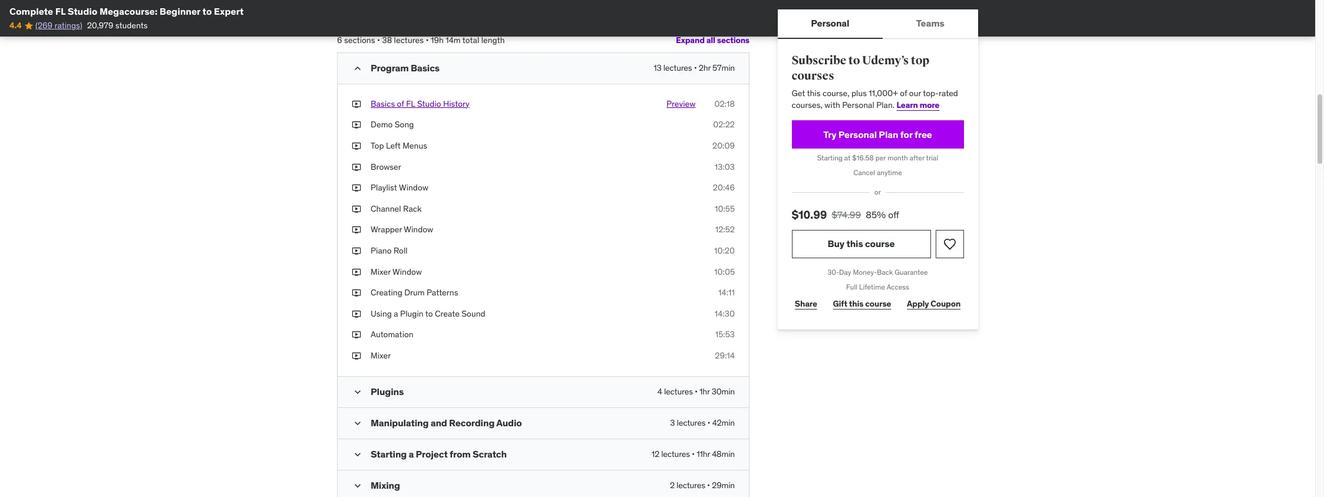 Task type: vqa. For each thing, say whether or not it's contained in the screenshot.
Subscribe
yes



Task type: locate. For each thing, give the bounding box(es) containing it.
lectures for plugins
[[664, 386, 693, 397]]

subscribe to udemy's top courses
[[792, 53, 930, 83]]

lectures right 12
[[662, 448, 690, 459]]

xsmall image left demo
[[352, 119, 361, 131]]

0 vertical spatial course
[[866, 238, 896, 250]]

xsmall image left "using"
[[352, 308, 361, 320]]

access
[[887, 282, 910, 291]]

fl up (269 ratings)
[[55, 5, 66, 17]]

• for starting a project from scratch
[[692, 448, 695, 459]]

a for using
[[394, 308, 398, 319]]

get
[[792, 88, 806, 99]]

course
[[866, 238, 896, 250], [866, 298, 892, 309]]

13
[[654, 62, 662, 73]]

window for mixer window
[[393, 266, 422, 277]]

this for get
[[808, 88, 821, 99]]

share button
[[792, 292, 821, 316]]

xsmall image
[[352, 98, 361, 110], [352, 161, 361, 173], [352, 203, 361, 215], [352, 245, 361, 257], [352, 266, 361, 278], [352, 287, 361, 299], [352, 329, 361, 341], [352, 350, 361, 362]]

1hr
[[700, 386, 710, 397]]

buy
[[828, 238, 845, 250]]

plugin
[[400, 308, 424, 319]]

xsmall image for using a plugin to create sound
[[352, 308, 361, 320]]

learn
[[897, 100, 919, 110]]

mixer down automation
[[371, 350, 391, 361]]

• left 11hr
[[692, 448, 695, 459]]

1 horizontal spatial a
[[409, 448, 414, 460]]

lectures right 4
[[664, 386, 693, 397]]

2 vertical spatial window
[[393, 266, 422, 277]]

small image left manipulating
[[352, 417, 364, 429]]

course inside button
[[866, 238, 896, 250]]

4 xsmall image from the top
[[352, 224, 361, 236]]

window down 'roll'
[[393, 266, 422, 277]]

6 xsmall image from the top
[[352, 287, 361, 299]]

wishlist image
[[943, 237, 958, 251]]

0 horizontal spatial basics
[[371, 98, 395, 109]]

xsmall image for channel rack
[[352, 203, 361, 215]]

4.4
[[9, 20, 22, 31]]

to inside subscribe to udemy's top courses
[[849, 53, 861, 68]]

tab list
[[778, 9, 979, 39]]

20,979 students
[[87, 20, 148, 31]]

sections right all
[[717, 35, 750, 46]]

1 vertical spatial fl
[[406, 98, 415, 109]]

3 xsmall image from the top
[[352, 182, 361, 194]]

small image
[[352, 62, 364, 74], [352, 448, 364, 460], [352, 480, 364, 491]]

manipulating and recording audio
[[371, 417, 522, 428]]

personal inside button
[[812, 17, 850, 29]]

xsmall image left playlist
[[352, 182, 361, 194]]

2 sections from the left
[[717, 35, 750, 46]]

expand
[[676, 35, 705, 46]]

small image for plugins
[[352, 386, 364, 398]]

8 xsmall image from the top
[[352, 350, 361, 362]]

10:05
[[715, 266, 735, 277]]

menus
[[403, 140, 427, 151]]

0 vertical spatial window
[[399, 182, 429, 193]]

xsmall image for browser
[[352, 161, 361, 173]]

gift this course link
[[831, 292, 895, 316]]

personal inside get this course, plus 11,000+ of our top-rated courses, with personal plan.
[[843, 100, 875, 110]]

after
[[911, 154, 925, 162]]

$10.99
[[792, 207, 828, 222]]

ratings)
[[55, 20, 82, 31]]

$16.58
[[853, 154, 875, 162]]

fl up song
[[406, 98, 415, 109]]

0 horizontal spatial of
[[397, 98, 404, 109]]

free
[[915, 128, 933, 140]]

mixer window
[[371, 266, 422, 277]]

piano
[[371, 245, 392, 256]]

10:20
[[715, 245, 735, 256]]

1 horizontal spatial to
[[426, 308, 433, 319]]

2
[[670, 480, 675, 490]]

plugins
[[371, 385, 404, 397]]

1 vertical spatial mixer
[[371, 350, 391, 361]]

1 horizontal spatial studio
[[417, 98, 441, 109]]

• left 1hr
[[695, 386, 698, 397]]

1 horizontal spatial fl
[[406, 98, 415, 109]]

this right buy
[[847, 238, 864, 250]]

0 horizontal spatial sections
[[344, 35, 375, 45]]

mixer for mixer
[[371, 350, 391, 361]]

5 xsmall image from the top
[[352, 308, 361, 320]]

xsmall image
[[352, 119, 361, 131], [352, 140, 361, 152], [352, 182, 361, 194], [352, 224, 361, 236], [352, 308, 361, 320]]

0 vertical spatial studio
[[68, 5, 98, 17]]

1 vertical spatial basics
[[371, 98, 395, 109]]

mixer
[[371, 266, 391, 277], [371, 350, 391, 361]]

1 xsmall image from the top
[[352, 119, 361, 131]]

starting
[[818, 154, 843, 162], [371, 448, 407, 460]]

basics of fl studio history
[[371, 98, 470, 109]]

program
[[371, 62, 409, 74]]

mixer down piano
[[371, 266, 391, 277]]

to left udemy's
[[849, 53, 861, 68]]

1 vertical spatial starting
[[371, 448, 407, 460]]

• for program basics
[[694, 62, 697, 73]]

expert
[[214, 5, 244, 17]]

demo
[[371, 119, 393, 130]]

this inside get this course, plus 11,000+ of our top-rated courses, with personal plan.
[[808, 88, 821, 99]]

1 small image from the top
[[352, 386, 364, 398]]

1 horizontal spatial of
[[901, 88, 908, 99]]

this inside button
[[847, 238, 864, 250]]

5 xsmall image from the top
[[352, 266, 361, 278]]

this right gift
[[850, 298, 864, 309]]

0 vertical spatial personal
[[812, 17, 850, 29]]

1 xsmall image from the top
[[352, 98, 361, 110]]

plan
[[880, 128, 899, 140]]

this for buy
[[847, 238, 864, 250]]

of inside basics of fl studio history button
[[397, 98, 404, 109]]

to right the plugin
[[426, 308, 433, 319]]

basics inside basics of fl studio history button
[[371, 98, 395, 109]]

• for manipulating and recording audio
[[708, 417, 711, 428]]

window up 'rack'
[[399, 182, 429, 193]]

of inside get this course, plus 11,000+ of our top-rated courses, with personal plan.
[[901, 88, 908, 99]]

course down lifetime
[[866, 298, 892, 309]]

anytime
[[878, 168, 903, 177]]

1 horizontal spatial sections
[[717, 35, 750, 46]]

gift
[[834, 298, 848, 309]]

0 horizontal spatial starting
[[371, 448, 407, 460]]

6
[[337, 35, 342, 45]]

to left "expert" at the top left of the page
[[203, 5, 212, 17]]

to
[[203, 5, 212, 17], [849, 53, 861, 68], [426, 308, 433, 319]]

basics down 6 sections • 38 lectures • 19h 14m total length
[[411, 62, 440, 74]]

studio up 'ratings)'
[[68, 5, 98, 17]]

sections
[[344, 35, 375, 45], [717, 35, 750, 46]]

for
[[901, 128, 913, 140]]

top
[[371, 140, 384, 151]]

playlist
[[371, 182, 397, 193]]

of up song
[[397, 98, 404, 109]]

xsmall image left wrapper
[[352, 224, 361, 236]]

1 vertical spatial this
[[847, 238, 864, 250]]

try personal plan for free link
[[792, 121, 965, 149]]

1 horizontal spatial starting
[[818, 154, 843, 162]]

1 vertical spatial window
[[404, 224, 434, 235]]

2 xsmall image from the top
[[352, 161, 361, 173]]

30min
[[712, 386, 735, 397]]

starting up mixing
[[371, 448, 407, 460]]

11,000+
[[870, 88, 899, 99]]

1 vertical spatial personal
[[843, 100, 875, 110]]

basics of fl studio history button
[[371, 98, 470, 110]]

full
[[847, 282, 858, 291]]

with
[[825, 100, 841, 110]]

4 xsmall image from the top
[[352, 245, 361, 257]]

lectures right 13
[[664, 62, 692, 73]]

0 vertical spatial fl
[[55, 5, 66, 17]]

personal up 'subscribe'
[[812, 17, 850, 29]]

demo song
[[371, 119, 414, 130]]

3 small image from the top
[[352, 480, 364, 491]]

2 mixer from the top
[[371, 350, 391, 361]]

xsmall image for piano roll
[[352, 245, 361, 257]]

lectures for manipulating and recording audio
[[677, 417, 706, 428]]

• left 2hr
[[694, 62, 697, 73]]

• for mixing
[[708, 480, 710, 490]]

0 vertical spatial basics
[[411, 62, 440, 74]]

42min
[[713, 417, 735, 428]]

0 vertical spatial to
[[203, 5, 212, 17]]

a right "using"
[[394, 308, 398, 319]]

window down 'rack'
[[404, 224, 434, 235]]

total
[[463, 35, 480, 45]]

0 vertical spatial starting
[[818, 154, 843, 162]]

per
[[876, 154, 887, 162]]

this up courses,
[[808, 88, 821, 99]]

starting left at
[[818, 154, 843, 162]]

back
[[878, 268, 894, 276]]

lectures right 2
[[677, 480, 706, 490]]

• left 42min on the bottom right of the page
[[708, 417, 711, 428]]

studio
[[68, 5, 98, 17], [417, 98, 441, 109]]

buy this course
[[828, 238, 896, 250]]

1 course from the top
[[866, 238, 896, 250]]

off
[[889, 209, 900, 221]]

13:03
[[715, 161, 735, 172]]

2 course from the top
[[866, 298, 892, 309]]

starting for starting at $16.58 per month after trial cancel anytime
[[818, 154, 843, 162]]

2 vertical spatial this
[[850, 298, 864, 309]]

personal up $16.58
[[839, 128, 878, 140]]

1 vertical spatial small image
[[352, 417, 364, 429]]

6 sections • 38 lectures • 19h 14m total length
[[337, 35, 505, 45]]

course up "back" at bottom
[[866, 238, 896, 250]]

small image
[[352, 386, 364, 398], [352, 417, 364, 429]]

30-day money-back guarantee full lifetime access
[[828, 268, 929, 291]]

7 xsmall image from the top
[[352, 329, 361, 341]]

0 vertical spatial small image
[[352, 62, 364, 74]]

2 horizontal spatial to
[[849, 53, 861, 68]]

• left 19h 14m at the top left
[[426, 35, 429, 45]]

personal
[[812, 17, 850, 29], [843, 100, 875, 110], [839, 128, 878, 140]]

lectures for mixing
[[677, 480, 706, 490]]

basics up demo
[[371, 98, 395, 109]]

1 vertical spatial studio
[[417, 98, 441, 109]]

1 mixer from the top
[[371, 266, 391, 277]]

xsmall image left top
[[352, 140, 361, 152]]

2 vertical spatial small image
[[352, 480, 364, 491]]

a left project
[[409, 448, 414, 460]]

2 small image from the top
[[352, 448, 364, 460]]

course for buy this course
[[866, 238, 896, 250]]

lectures right 3 on the bottom of page
[[677, 417, 706, 428]]

2 small image from the top
[[352, 417, 364, 429]]

day
[[840, 268, 852, 276]]

small image left plugins
[[352, 386, 364, 398]]

2 xsmall image from the top
[[352, 140, 361, 152]]

0 vertical spatial mixer
[[371, 266, 391, 277]]

window for playlist window
[[399, 182, 429, 193]]

starting inside starting at $16.58 per month after trial cancel anytime
[[818, 154, 843, 162]]

1 vertical spatial course
[[866, 298, 892, 309]]

0 horizontal spatial a
[[394, 308, 398, 319]]

channel
[[371, 203, 401, 214]]

1 vertical spatial a
[[409, 448, 414, 460]]

xsmall image for wrapper window
[[352, 224, 361, 236]]

1 vertical spatial small image
[[352, 448, 364, 460]]

0 horizontal spatial to
[[203, 5, 212, 17]]

• left 29min
[[708, 480, 710, 490]]

0 vertical spatial a
[[394, 308, 398, 319]]

of left the our
[[901, 88, 908, 99]]

1 horizontal spatial basics
[[411, 62, 440, 74]]

teams button
[[884, 9, 979, 38]]

0 vertical spatial small image
[[352, 386, 364, 398]]

length
[[481, 35, 505, 45]]

program basics
[[371, 62, 440, 74]]

personal down plus
[[843, 100, 875, 110]]

xsmall image for mixer
[[352, 350, 361, 362]]

3
[[671, 417, 675, 428]]

playlist window
[[371, 182, 429, 193]]

lectures
[[394, 35, 424, 45], [664, 62, 692, 73], [664, 386, 693, 397], [677, 417, 706, 428], [662, 448, 690, 459], [677, 480, 706, 490]]

starting a project from scratch
[[371, 448, 507, 460]]

1 small image from the top
[[352, 62, 364, 74]]

3 xsmall image from the top
[[352, 203, 361, 215]]

automation
[[371, 329, 414, 340]]

0 vertical spatial this
[[808, 88, 821, 99]]

20,979
[[87, 20, 113, 31]]

studio left the history
[[417, 98, 441, 109]]

sections right 6
[[344, 35, 375, 45]]

1 vertical spatial to
[[849, 53, 861, 68]]

share
[[796, 298, 818, 309]]



Task type: describe. For each thing, give the bounding box(es) containing it.
• for plugins
[[695, 386, 698, 397]]

small image for program
[[352, 62, 364, 74]]

teams
[[917, 17, 945, 29]]

tab list containing personal
[[778, 9, 979, 39]]

expand all sections button
[[676, 29, 750, 52]]

month
[[888, 154, 909, 162]]

xsmall image for mixer window
[[352, 266, 361, 278]]

at
[[845, 154, 851, 162]]

• left 38
[[377, 35, 380, 45]]

small image for starting
[[352, 448, 364, 460]]

try personal plan for free
[[824, 128, 933, 140]]

2 vertical spatial personal
[[839, 128, 878, 140]]

using
[[371, 308, 392, 319]]

history
[[443, 98, 470, 109]]

29min
[[712, 480, 735, 490]]

0 horizontal spatial studio
[[68, 5, 98, 17]]

sound
[[462, 308, 486, 319]]

19h 14m
[[431, 35, 461, 45]]

12
[[652, 448, 660, 459]]

rated
[[940, 88, 959, 99]]

this for gift
[[850, 298, 864, 309]]

patterns
[[427, 287, 458, 298]]

29:14
[[715, 350, 735, 361]]

lectures for starting a project from scratch
[[662, 448, 690, 459]]

or
[[875, 188, 882, 196]]

20:09
[[713, 140, 735, 151]]

learn more link
[[897, 100, 940, 110]]

complete fl studio megacourse: beginner to expert
[[9, 5, 244, 17]]

30-
[[828, 268, 840, 276]]

2 vertical spatial to
[[426, 308, 433, 319]]

4
[[658, 386, 663, 397]]

create
[[435, 308, 460, 319]]

cancel
[[854, 168, 876, 177]]

apply coupon
[[908, 298, 961, 309]]

xsmall image for creating drum patterns
[[352, 287, 361, 299]]

wrapper window
[[371, 224, 434, 235]]

mixer for mixer window
[[371, 266, 391, 277]]

subscribe
[[792, 53, 847, 68]]

creating drum patterns
[[371, 287, 458, 298]]

roll
[[394, 245, 408, 256]]

(269
[[35, 20, 53, 31]]

top-
[[924, 88, 940, 99]]

02:22
[[714, 119, 735, 130]]

megacourse:
[[100, 5, 158, 17]]

buy this course button
[[792, 230, 932, 258]]

15:53
[[716, 329, 735, 340]]

starting for starting a project from scratch
[[371, 448, 407, 460]]

2 lectures • 29min
[[670, 480, 735, 490]]

top left menus
[[371, 140, 427, 151]]

12:52
[[716, 224, 735, 235]]

48min
[[712, 448, 735, 459]]

creating
[[371, 287, 403, 298]]

fl inside basics of fl studio history button
[[406, 98, 415, 109]]

learn more
[[897, 100, 940, 110]]

gift this course
[[834, 298, 892, 309]]

10:55
[[715, 203, 735, 214]]

sections inside dropdown button
[[717, 35, 750, 46]]

lectures right 38
[[394, 35, 424, 45]]

13 lectures • 2hr 57min
[[654, 62, 735, 73]]

beginner
[[160, 5, 200, 17]]

0 horizontal spatial fl
[[55, 5, 66, 17]]

xsmall image for demo song
[[352, 119, 361, 131]]

from
[[450, 448, 471, 460]]

more
[[920, 100, 940, 110]]

and
[[431, 417, 447, 428]]

38
[[382, 35, 392, 45]]

udemy's
[[863, 53, 910, 68]]

xsmall image for automation
[[352, 329, 361, 341]]

wrapper
[[371, 224, 402, 235]]

get this course, plus 11,000+ of our top-rated courses, with personal plan.
[[792, 88, 959, 110]]

lectures for program basics
[[664, 62, 692, 73]]

12 lectures • 11hr 48min
[[652, 448, 735, 459]]

manipulating
[[371, 417, 429, 428]]

browser
[[371, 161, 401, 172]]

4 lectures • 1hr 30min
[[658, 386, 735, 397]]

apply coupon button
[[905, 292, 965, 316]]

course,
[[823, 88, 850, 99]]

all
[[707, 35, 716, 46]]

piano roll
[[371, 245, 408, 256]]

try
[[824, 128, 837, 140]]

$74.99
[[832, 209, 862, 221]]

channel rack
[[371, 203, 422, 214]]

$10.99 $74.99 85% off
[[792, 207, 900, 222]]

small image for manipulating and recording audio
[[352, 417, 364, 429]]

xsmall image for playlist window
[[352, 182, 361, 194]]

02:18
[[715, 98, 735, 109]]

coupon
[[932, 298, 961, 309]]

scratch
[[473, 448, 507, 460]]

lifetime
[[860, 282, 886, 291]]

recording
[[449, 417, 495, 428]]

courses,
[[792, 100, 823, 110]]

apply
[[908, 298, 930, 309]]

plus
[[852, 88, 868, 99]]

course for gift this course
[[866, 298, 892, 309]]

xsmall image for top left menus
[[352, 140, 361, 152]]

a for starting
[[409, 448, 414, 460]]

audio
[[497, 417, 522, 428]]

window for wrapper window
[[404, 224, 434, 235]]

our
[[910, 88, 922, 99]]

1 sections from the left
[[344, 35, 375, 45]]

expand all sections
[[676, 35, 750, 46]]

85%
[[867, 209, 887, 221]]

3 lectures • 42min
[[671, 417, 735, 428]]

students
[[115, 20, 148, 31]]

studio inside button
[[417, 98, 441, 109]]

guarantee
[[896, 268, 929, 276]]

top
[[912, 53, 930, 68]]

14:11
[[719, 287, 735, 298]]



